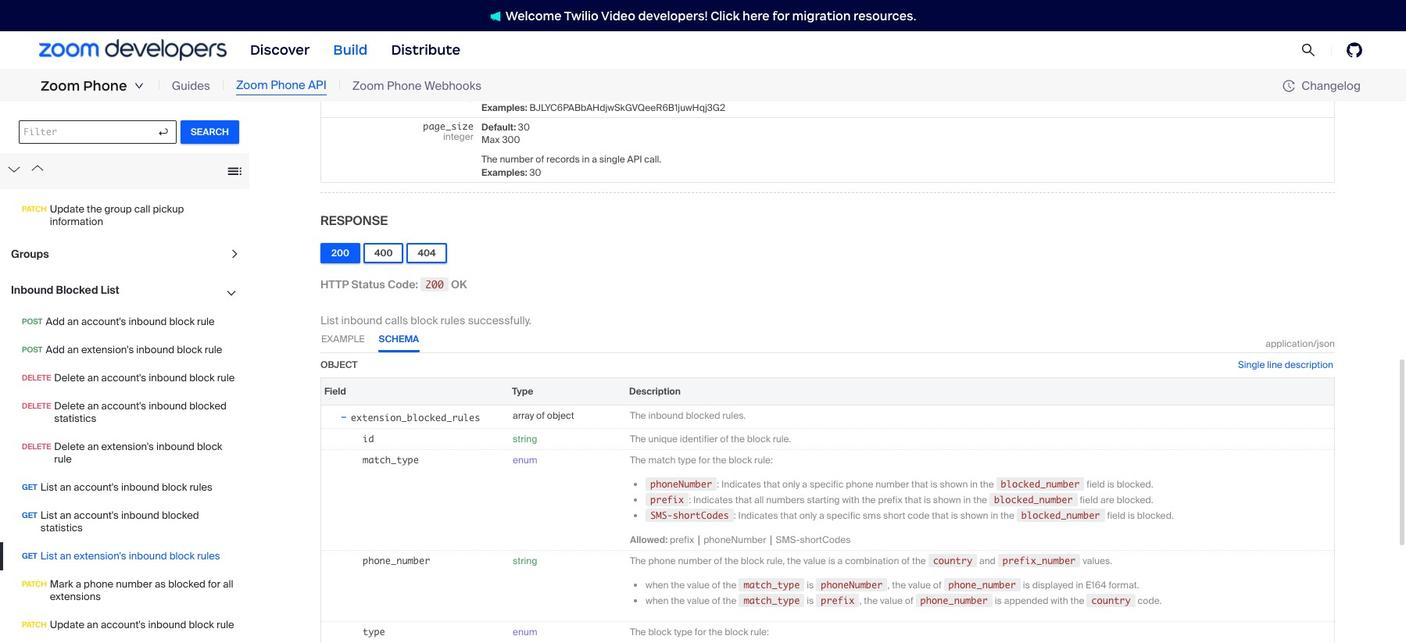 Task type: locate. For each thing, give the bounding box(es) containing it.
zoom phone api link
[[236, 77, 327, 95]]

video
[[601, 8, 635, 23]]

inbound
[[341, 313, 382, 327]]

404
[[418, 247, 436, 259]]

guides
[[172, 78, 210, 94]]

enum
[[513, 454, 537, 466], [513, 626, 537, 638]]

1 string from the top
[[513, 433, 537, 445]]

2 horizontal spatial phone
[[387, 78, 422, 94]]

single
[[1238, 359, 1265, 371]]

search image
[[1301, 43, 1315, 57]]

github image
[[1347, 42, 1362, 58], [1347, 42, 1362, 58]]

0 vertical spatial enum
[[513, 454, 537, 466]]

1 vertical spatial string
[[513, 555, 537, 567]]

rules
[[440, 313, 465, 327]]

migration
[[792, 8, 851, 23]]

2 phone from the left
[[271, 78, 305, 93]]

phone left api
[[271, 78, 305, 93]]

zoom phone webhooks link
[[352, 77, 481, 95]]

api
[[308, 78, 327, 93]]

phone for zoom phone api
[[271, 78, 305, 93]]

1 zoom from the left
[[41, 77, 80, 95]]

object up field
[[320, 359, 357, 371]]

200 button
[[320, 243, 360, 263]]

field
[[324, 385, 346, 398]]

zoom inside zoom phone api link
[[236, 78, 268, 93]]

200 up http
[[331, 247, 349, 259]]

200
[[331, 247, 349, 259], [425, 278, 444, 291]]

1 horizontal spatial 200
[[425, 278, 444, 291]]

200 left ok
[[425, 278, 444, 291]]

1 vertical spatial 200
[[425, 278, 444, 291]]

zoom inside zoom phone webhooks link
[[352, 78, 384, 94]]

welcome
[[505, 8, 562, 23]]

http status code: 200 ok
[[320, 277, 467, 291]]

0 horizontal spatial phone
[[83, 77, 127, 95]]

0 horizontal spatial 200
[[331, 247, 349, 259]]

0 vertical spatial 200
[[331, 247, 349, 259]]

string
[[513, 433, 537, 445], [513, 555, 537, 567]]

0 vertical spatial string
[[513, 433, 537, 445]]

zoom phone api
[[236, 78, 327, 93]]

3 phone from the left
[[387, 78, 422, 94]]

3 zoom from the left
[[352, 78, 384, 94]]

2 zoom from the left
[[236, 78, 268, 93]]

zoom
[[41, 77, 80, 95], [236, 78, 268, 93], [352, 78, 384, 94]]

2 string from the top
[[513, 555, 537, 567]]

phone
[[83, 77, 127, 95], [271, 78, 305, 93], [387, 78, 422, 94]]

status
[[351, 277, 385, 291]]

phone left down icon
[[83, 77, 127, 95]]

0 horizontal spatial object
[[320, 359, 357, 371]]

0 horizontal spatial zoom
[[41, 77, 80, 95]]

for
[[772, 8, 789, 23]]

history image
[[1283, 80, 1301, 92]]

1 horizontal spatial zoom
[[236, 78, 268, 93]]

1 enum from the top
[[513, 454, 537, 466]]

2 horizontal spatial zoom
[[352, 78, 384, 94]]

down image
[[134, 81, 144, 91]]

1 vertical spatial enum
[[513, 626, 537, 638]]

match_type
[[363, 454, 419, 466]]

1 phone from the left
[[83, 77, 127, 95]]

string for id
[[513, 433, 537, 445]]

changelog link
[[1283, 78, 1361, 93]]

phone for zoom phone
[[83, 77, 127, 95]]

response
[[320, 212, 388, 229]]

enum for type
[[513, 626, 537, 638]]

list inbound calls block rules successfully.
[[320, 313, 531, 327]]

enum for match_type
[[513, 454, 537, 466]]

object right of
[[547, 409, 574, 422]]

phone left webhooks
[[387, 78, 422, 94]]

http
[[320, 277, 349, 291]]

1 horizontal spatial phone
[[271, 78, 305, 93]]

object
[[320, 359, 357, 371], [547, 409, 574, 422]]

1 horizontal spatial object
[[547, 409, 574, 422]]

2 enum from the top
[[513, 626, 537, 638]]



Task type: describe. For each thing, give the bounding box(es) containing it.
0 vertical spatial object
[[320, 359, 357, 371]]

notification image
[[490, 11, 505, 22]]

400 button
[[363, 243, 404, 263]]

block
[[411, 313, 438, 327]]

line
[[1267, 359, 1282, 371]]

zoom phone
[[41, 77, 127, 95]]

-
[[340, 409, 347, 424]]

resources.
[[854, 8, 916, 23]]

welcome twilio video developers! click here for migration resources. link
[[474, 7, 932, 24]]

zoom developer logo image
[[39, 39, 227, 61]]

ok
[[451, 277, 467, 291]]

single line description
[[1238, 359, 1333, 371]]

404 button
[[407, 243, 447, 263]]

1 vertical spatial object
[[547, 409, 574, 422]]

successfully.
[[468, 313, 531, 327]]

type
[[363, 626, 385, 638]]

twilio
[[564, 8, 599, 23]]

200 inside button
[[331, 247, 349, 259]]

- extension_blocked_rules
[[340, 409, 480, 424]]

history image
[[1283, 80, 1295, 92]]

welcome twilio video developers! click here for migration resources.
[[505, 8, 916, 23]]

changelog
[[1301, 78, 1361, 93]]

zoom phone webhooks
[[352, 78, 481, 94]]

list
[[320, 313, 339, 327]]

id
[[363, 433, 374, 444]]

200 inside http status code: 200 ok
[[425, 278, 444, 291]]

array of object
[[513, 409, 574, 422]]

array
[[513, 409, 534, 422]]

phone_number
[[363, 555, 430, 566]]

description
[[1285, 359, 1333, 371]]

search image
[[1301, 43, 1315, 57]]

webhooks
[[424, 78, 481, 94]]

string for phone_number
[[513, 555, 537, 567]]

of
[[536, 409, 545, 422]]

400
[[374, 247, 393, 259]]

here
[[743, 8, 770, 23]]

calls
[[385, 313, 408, 327]]

zoom for zoom phone
[[41, 77, 80, 95]]

notification image
[[490, 11, 501, 22]]

extension_blocked_rules
[[351, 412, 480, 423]]

guides link
[[172, 77, 210, 95]]

type
[[512, 385, 533, 398]]

developers!
[[638, 8, 708, 23]]

phone for zoom phone webhooks
[[387, 78, 422, 94]]

zoom for zoom phone webhooks
[[352, 78, 384, 94]]

zoom for zoom phone api
[[236, 78, 268, 93]]

click
[[711, 8, 740, 23]]

code:
[[388, 277, 418, 291]]



Task type: vqa. For each thing, say whether or not it's contained in the screenshot.
the search ICON
yes



